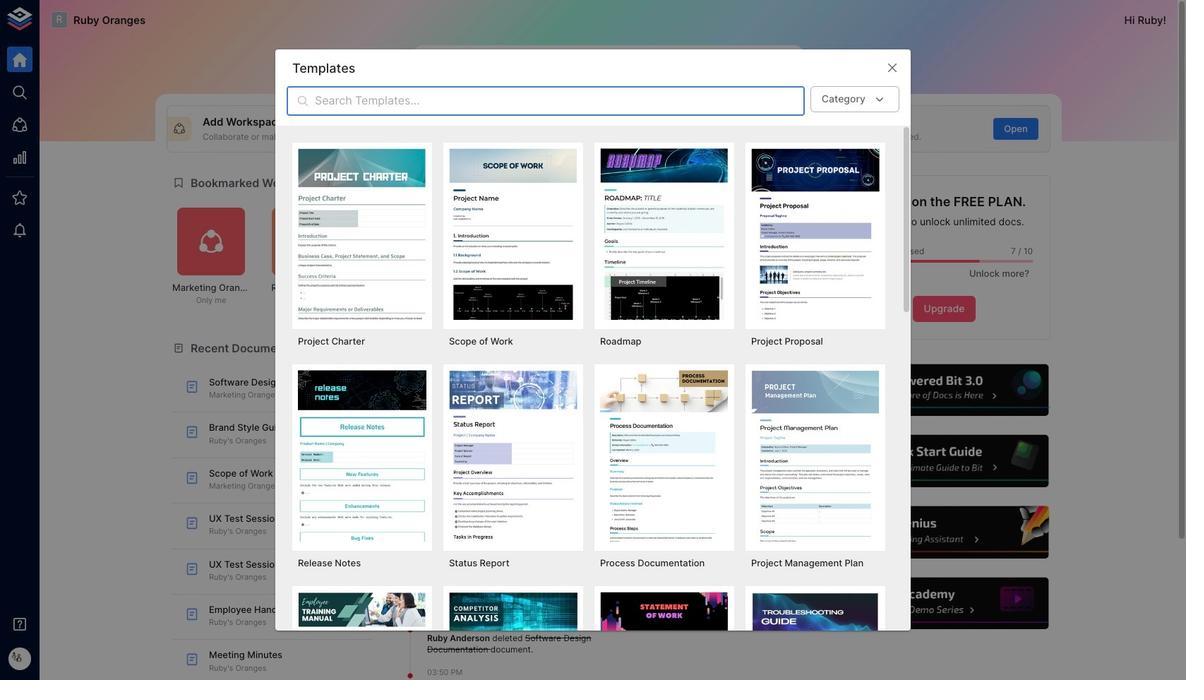 Task type: vqa. For each thing, say whether or not it's contained in the screenshot.
Search Templates... text box
yes



Task type: describe. For each thing, give the bounding box(es) containing it.
2 help image from the top
[[838, 433, 1051, 489]]

employee training manual image
[[298, 592, 427, 680]]

project charter image
[[298, 149, 427, 320]]

4 help image from the top
[[838, 576, 1051, 632]]

3 help image from the top
[[838, 505, 1051, 561]]

roadmap image
[[600, 149, 729, 320]]

Search Templates... text field
[[315, 86, 805, 116]]

release notes image
[[298, 370, 427, 542]]

process documentation image
[[600, 370, 729, 542]]

1 help image from the top
[[838, 362, 1051, 418]]



Task type: locate. For each thing, give the bounding box(es) containing it.
scope of work image
[[449, 149, 578, 320]]

statement of work image
[[600, 592, 729, 680]]

help image
[[838, 362, 1051, 418], [838, 433, 1051, 489], [838, 505, 1051, 561], [838, 576, 1051, 632]]

project proposal image
[[752, 149, 880, 320]]

project management plan image
[[752, 370, 880, 542]]

troubleshooting guide image
[[752, 592, 880, 680]]

status report image
[[449, 370, 578, 542]]

dialog
[[275, 50, 911, 680]]

competitor research report image
[[449, 592, 578, 680]]



